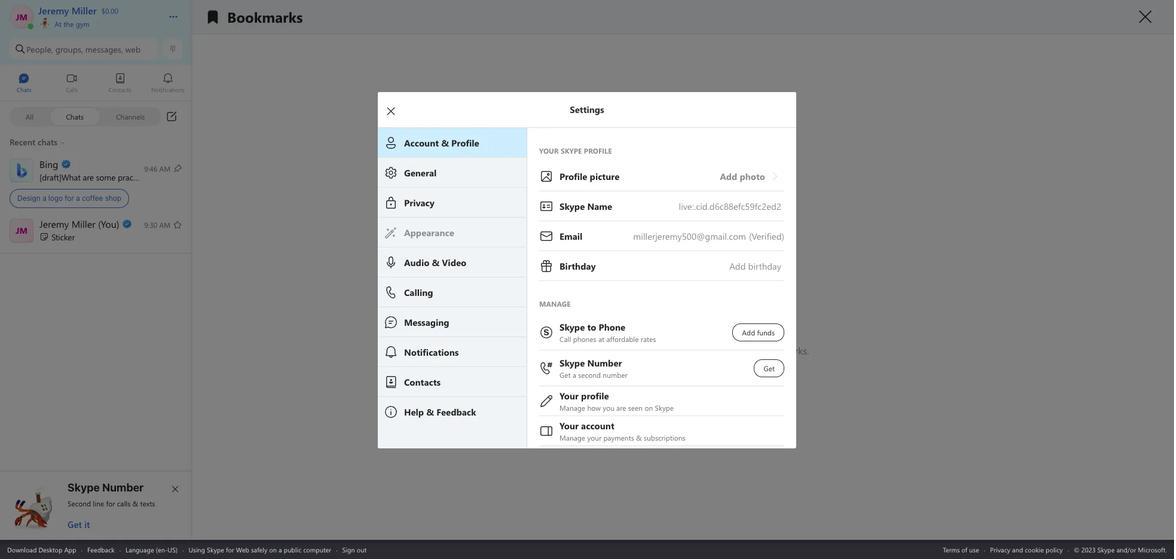 Task type: vqa. For each thing, say whether or not it's contained in the screenshot.
the feedback link
yes



Task type: locate. For each thing, give the bounding box(es) containing it.
a left logo
[[42, 194, 46, 203]]

web
[[236, 545, 249, 554]]

people, groups, messages, web button
[[10, 38, 158, 60]]

millerjeremy500@gmail.com
[[634, 230, 746, 242]]

feedback
[[87, 545, 115, 554]]

0 vertical spatial for
[[65, 194, 74, 203]]

calls
[[117, 499, 131, 508]]

of
[[962, 545, 968, 554]]

download
[[7, 545, 37, 554]]

policy
[[1046, 545, 1063, 554]]

live:.cid.d6c88efc59fc2ed2 button
[[539, 191, 785, 221]]

1 horizontal spatial a
[[76, 194, 80, 203]]

a right the on
[[279, 545, 282, 554]]

0 horizontal spatial for
[[65, 194, 74, 203]]

chats
[[66, 112, 84, 121]]

1 vertical spatial for
[[106, 499, 115, 508]]

for
[[65, 194, 74, 203], [106, 499, 115, 508], [226, 545, 234, 554]]

privacy and cookie policy link
[[991, 545, 1063, 554]]

account & profile dialog
[[378, 92, 815, 506]]

channels
[[116, 112, 145, 121]]

0 horizontal spatial a
[[42, 194, 46, 203]]

tab list
[[0, 68, 192, 100]]

millerjeremy500@gmail.com button
[[539, 221, 785, 251]]

a left coffee
[[76, 194, 80, 203]]

language (en-us)
[[126, 545, 178, 554]]

language
[[126, 545, 154, 554]]

sign out
[[342, 545, 367, 554]]

&
[[133, 499, 138, 508]]

using skype for web safely on a public computer link
[[189, 545, 331, 554]]

for inside skype number element
[[106, 499, 115, 508]]

sticker
[[51, 231, 75, 243]]

second line for calls & texts
[[68, 499, 155, 508]]

out
[[357, 545, 367, 554]]

logo
[[48, 194, 63, 203]]

at the gym button
[[38, 17, 157, 29]]

live:.cid.d6c88efc59fc2ed2
[[679, 200, 782, 212]]

sticker button
[[0, 214, 192, 249]]

sign out link
[[342, 545, 367, 554]]

get it
[[68, 519, 90, 530]]

for right logo
[[65, 194, 74, 203]]

for for using skype for web safely on a public computer
[[226, 545, 234, 554]]

terms of use link
[[943, 545, 980, 554]]

computer
[[303, 545, 331, 554]]

line
[[93, 499, 104, 508]]

for right line
[[106, 499, 115, 508]]

privacy and cookie policy
[[991, 545, 1063, 554]]

get
[[68, 519, 82, 530]]

design
[[17, 194, 40, 203]]

skype
[[68, 481, 100, 494], [207, 545, 224, 554]]

2 horizontal spatial for
[[226, 545, 234, 554]]

use
[[970, 545, 980, 554]]

skype up second
[[68, 481, 100, 494]]

1 horizontal spatial skype
[[207, 545, 224, 554]]

design a logo for a coffee shop button
[[0, 155, 192, 213]]

for left 'web' on the left bottom of page
[[226, 545, 234, 554]]

sign
[[342, 545, 355, 554]]

2 vertical spatial for
[[226, 545, 234, 554]]

1 vertical spatial skype
[[207, 545, 224, 554]]

terms of use
[[943, 545, 980, 554]]

download desktop app link
[[7, 545, 76, 554]]

skype number element
[[10, 481, 182, 530]]

feedback link
[[87, 545, 115, 554]]

app
[[64, 545, 76, 554]]

design a logo for a coffee shop
[[17, 194, 121, 203]]

desktop
[[38, 545, 62, 554]]

the
[[64, 19, 74, 29]]

public
[[284, 545, 302, 554]]

all
[[25, 112, 34, 121]]

1 horizontal spatial for
[[106, 499, 115, 508]]

for inside button
[[65, 194, 74, 203]]

and
[[1013, 545, 1024, 554]]

0 horizontal spatial skype
[[68, 481, 100, 494]]

skype right "using"
[[207, 545, 224, 554]]

download desktop app
[[7, 545, 76, 554]]

a
[[42, 194, 46, 203], [76, 194, 80, 203], [279, 545, 282, 554]]



Task type: describe. For each thing, give the bounding box(es) containing it.
web
[[125, 43, 141, 55]]

language (en-us) link
[[126, 545, 178, 554]]

2 horizontal spatial a
[[279, 545, 282, 554]]

safely
[[251, 545, 268, 554]]

at the gym
[[53, 19, 90, 29]]

for for second line for calls & texts
[[106, 499, 115, 508]]

people, groups, messages, web
[[26, 43, 141, 55]]

at
[[55, 19, 62, 29]]

second
[[68, 499, 91, 508]]

it
[[84, 519, 90, 530]]

people,
[[26, 43, 53, 55]]

skype number
[[68, 481, 144, 494]]

gym
[[76, 19, 90, 29]]

groups,
[[55, 43, 83, 55]]

texts
[[140, 499, 155, 508]]

messages,
[[85, 43, 123, 55]]

terms
[[943, 545, 960, 554]]

using
[[189, 545, 205, 554]]

number
[[102, 481, 144, 494]]

0 vertical spatial skype
[[68, 481, 100, 494]]

using skype for web safely on a public computer
[[189, 545, 331, 554]]

cookie
[[1025, 545, 1044, 554]]

on
[[269, 545, 277, 554]]

us)
[[168, 545, 178, 554]]

privacy
[[991, 545, 1011, 554]]

shop
[[105, 194, 121, 203]]

coffee
[[82, 194, 103, 203]]

(en-
[[156, 545, 168, 554]]



